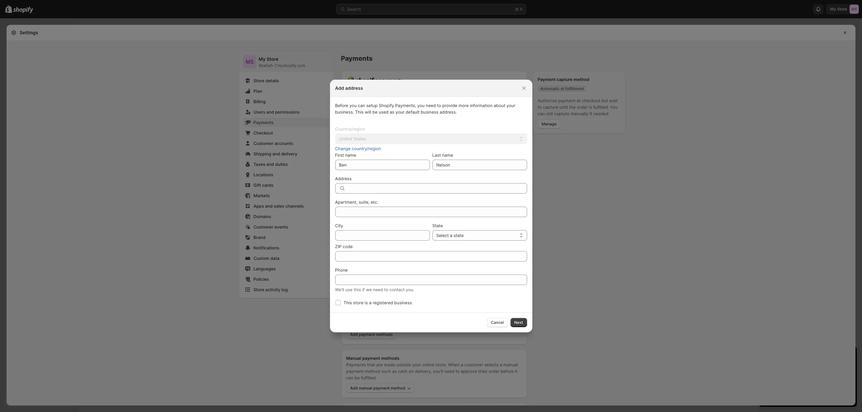 Task type: describe. For each thing, give the bounding box(es) containing it.
customer
[[465, 362, 484, 367]]

shopify inside before you can setup shopify payments, you need to provide more information about your business. this will be used as your default business address.
[[379, 103, 394, 108]]

we'll use this if we need to contact you.
[[335, 287, 415, 292]]

my
[[259, 56, 266, 62]]

are inside manual payment methods payments that are made outside your online store. when a customer selects a manual payment method such as cash on delivery, you'll need to approve their order before it can be fulfilled.
[[377, 362, 383, 367]]

paypal
[[383, 257, 396, 262]]

automatic at fulfillment
[[541, 86, 584, 91]]

at inside authorize payment at checkout but wait to capture until the order is fulfilled. you can still capture manually if needed.
[[577, 98, 581, 103]]

users and permissions link
[[243, 107, 329, 117]]

payment for supported payment methods payment methods that are available with one of shopify's approved payment providers.
[[369, 198, 387, 203]]

add payment methods link
[[346, 330, 397, 339]]

to inside manual payment methods payments that are made outside your online store. when a customer selects a manual payment method such as cash on delivery, you'll need to approve their order before it can be fulfilled.
[[456, 369, 460, 374]]

can inside before you can setup shopify payments, you need to provide more information about your business. this will be used as your default business address.
[[358, 103, 365, 108]]

state
[[454, 233, 464, 238]]

as inside before you can setup shopify payments, you need to provide more information about your business. this will be used as your default business address.
[[390, 109, 395, 115]]

locations link
[[243, 170, 329, 179]]

method inside manual payment methods payments that are made outside your online store. when a customer selects a manual payment method such as cash on delivery, you'll need to approve their order before it can be fulfilled.
[[365, 369, 381, 374]]

this store is a registered business
[[344, 300, 412, 305]]

customer accounts link
[[243, 139, 329, 148]]

shopify's
[[443, 204, 462, 210]]

see
[[346, 176, 354, 181]]

more inside settings dialog
[[427, 159, 437, 164]]

better
[[354, 122, 367, 128]]

and for permissions
[[267, 109, 274, 115]]

1 day left in your trial element
[[759, 364, 857, 407]]

cancel
[[491, 320, 504, 325]]

paypal express image
[[352, 219, 366, 228]]

my store image
[[243, 55, 256, 68]]

add for add payment methods
[[350, 332, 358, 337]]

needed.
[[594, 111, 610, 116]]

payments inside manual payment methods payments that are made outside your online store. when a customer selects a manual payment method such as cash on delivery, you'll need to approve their order before it can be fulfilled.
[[346, 362, 366, 367]]

information
[[470, 103, 493, 108]]

be inside manual payment methods payments that are made outside your online store. when a customer selects a manual payment method such as cash on delivery, you'll need to approve their order before it can be fulfilled.
[[355, 375, 360, 381]]

customer events link
[[243, 222, 329, 232]]

card
[[392, 112, 401, 118]]

country/region
[[335, 126, 365, 132]]

zip code
[[335, 244, 353, 249]]

payments inside let your customers pay their way with shopify payments
[[346, 99, 367, 104]]

gift
[[254, 183, 261, 188]]

customer for customer events
[[254, 224, 274, 230]]

used
[[379, 109, 389, 115]]

manage
[[542, 122, 557, 126]]

are inside supported payment methods payment methods that are available with one of shopify's approved payment providers.
[[393, 204, 400, 210]]

payments up the shopify payments image
[[341, 55, 373, 62]]

competitive
[[354, 112, 378, 118]]

outside
[[397, 362, 411, 367]]

shipping and delivery link
[[243, 149, 329, 158]]

let your customers pay their way with shopify payments
[[346, 92, 442, 104]]

to inside authorize payment at checkout but wait to capture until the order is fulfilled. you can still capture manually if needed.
[[538, 105, 542, 110]]

shop
[[420, 122, 431, 128]]

Phone telephone field
[[335, 275, 527, 285]]

contact
[[390, 287, 405, 292]]

markets
[[254, 193, 270, 198]]

to left 'contact'
[[384, 287, 389, 292]]

settings dialog
[[7, 25, 856, 412]]

business inside before you can setup shopify payments, you need to provide more information about your business. this will be used as your default business address.
[[421, 109, 439, 115]]

pay
[[387, 92, 395, 98]]

Apartment, suite, etc. text field
[[335, 207, 527, 217]]

payment inside supported payment methods payment methods that are available with one of shopify's approved payment providers.
[[346, 204, 364, 210]]

a right 'when'
[[461, 362, 464, 367]]

1 vertical spatial capture
[[543, 105, 559, 110]]

payment capture method
[[538, 77, 590, 82]]

notifications
[[254, 245, 279, 251]]

delivery,
[[415, 369, 432, 374]]

Last name text field
[[433, 160, 527, 170]]

address
[[335, 176, 352, 181]]

from
[[479, 257, 489, 262]]

methods for supported
[[388, 198, 407, 203]]

0 vertical spatial pay
[[432, 122, 439, 128]]

providers
[[373, 176, 392, 181]]

change
[[335, 146, 351, 151]]

ms button
[[243, 55, 256, 68]]

order inside authorize payment at checkout but wait to capture until the order is fulfilled. you can still capture manually if needed.
[[577, 105, 588, 110]]

cash
[[398, 369, 408, 374]]

cancel button
[[487, 318, 508, 327]]

all
[[355, 176, 360, 181]]

account
[[397, 257, 413, 262]]

be inside before you can setup shopify payments, you need to provide more information about your business. this will be used as your default business address.
[[373, 109, 378, 115]]

can inside authorize payment at checkout but wait to capture until the order is fulfilled. you can still capture manually if needed.
[[538, 111, 545, 116]]

payouts
[[354, 143, 370, 148]]

to inside before you can setup shopify payments, you need to provide more information about your business. this will be used as your default business address.
[[437, 103, 441, 108]]

complete
[[352, 257, 371, 262]]

channels
[[286, 204, 304, 209]]

accounts
[[275, 141, 293, 146]]

store for store details
[[254, 78, 265, 83]]

such
[[382, 369, 391, 374]]

7.myshopify.com
[[275, 63, 305, 68]]

⌘
[[515, 7, 519, 12]]

1 horizontal spatial payment
[[538, 77, 556, 82]]

other
[[361, 176, 372, 181]]

a left state
[[450, 233, 453, 238]]

billing
[[254, 99, 266, 104]]

payment down manual
[[346, 369, 364, 374]]

supported
[[346, 198, 368, 203]]

search
[[347, 7, 361, 12]]

brand
[[254, 235, 266, 240]]

2 vertical spatial capture
[[554, 111, 570, 116]]

see all other providers link
[[346, 176, 392, 181]]

locations
[[254, 172, 273, 177]]

notifications link
[[243, 243, 329, 253]]

manually
[[571, 111, 589, 116]]

your down payments,
[[396, 109, 405, 115]]

name for first name
[[345, 153, 356, 158]]

your left paypal
[[373, 257, 381, 262]]

plan
[[254, 89, 262, 94]]

shopify image
[[13, 7, 33, 13]]

as inside manual payment methods payments that are made outside your online store. when a customer selects a manual payment method such as cash on delivery, you'll need to approve their order before it can be fulfilled.
[[392, 369, 397, 374]]

shopify inside button
[[368, 159, 384, 164]]

and for duties
[[267, 162, 274, 167]]

first
[[335, 153, 344, 158]]

available
[[401, 204, 418, 210]]

store details
[[254, 78, 279, 83]]

store for store activity log
[[254, 287, 265, 292]]

is inside 'add address' dialog
[[365, 300, 368, 305]]

1 vertical spatial need
[[373, 287, 383, 292]]

languages link
[[243, 264, 329, 273]]

we'll
[[335, 287, 344, 292]]

customer for customer accounts
[[254, 141, 274, 146]]

policies
[[254, 277, 269, 282]]

that inside supported payment methods payment methods that are available with one of shopify's approved payment providers.
[[384, 204, 392, 210]]

custom data
[[254, 256, 280, 261]]

states
[[354, 136, 367, 141]]

payments inside button
[[385, 159, 405, 164]]

with inside let your customers pay their way with shopify payments
[[416, 92, 425, 98]]

business.
[[335, 109, 354, 115]]

fulfillment
[[566, 86, 584, 91]]

payment for add payment methods
[[359, 332, 375, 337]]

use
[[346, 287, 353, 292]]

domains
[[254, 214, 271, 219]]

credit
[[380, 112, 391, 118]]

add for add address
[[335, 85, 344, 91]]

events
[[275, 224, 288, 230]]

that inside manual payment methods payments that are made outside your online store. when a customer selects a manual payment method such as cash on delivery, you'll need to approve their order before it can be fulfilled.
[[367, 362, 375, 367]]

country/region
[[352, 146, 381, 151]]

ZIP code text field
[[335, 251, 527, 262]]

easy chargeback management
[[354, 133, 416, 138]]

until
[[560, 105, 568, 110]]

when
[[448, 362, 460, 367]]



Task type: vqa. For each thing, say whether or not it's contained in the screenshot.
Policies
yes



Task type: locate. For each thing, give the bounding box(es) containing it.
store details link
[[243, 76, 329, 85]]

payments up checkout
[[254, 120, 274, 125]]

amazon
[[352, 311, 368, 316]]

fulfilled. down manual
[[361, 375, 377, 381]]

apps
[[254, 204, 264, 209]]

at down fulfillment
[[577, 98, 581, 103]]

setup right the account
[[415, 257, 426, 262]]

1 vertical spatial this
[[344, 300, 352, 305]]

0 horizontal spatial business
[[395, 300, 412, 305]]

conversion
[[387, 122, 409, 128]]

0 horizontal spatial their
[[396, 92, 405, 98]]

payment up 'automatic' at the top right of page
[[538, 77, 556, 82]]

1 horizontal spatial their
[[479, 369, 488, 374]]

1 horizontal spatial fulfilled.
[[594, 105, 610, 110]]

method up fulfillment
[[574, 77, 590, 82]]

setup
[[367, 103, 378, 108], [415, 257, 426, 262]]

details
[[266, 78, 279, 83]]

City text field
[[335, 230, 430, 241]]

payment right the 'approved'
[[483, 204, 500, 210]]

code
[[343, 244, 353, 249]]

1 horizontal spatial is
[[589, 105, 592, 110]]

1 customer from the top
[[254, 141, 274, 146]]

management
[[390, 133, 416, 138]]

suite,
[[359, 200, 370, 205]]

2 name from the left
[[442, 153, 453, 158]]

0 vertical spatial add
[[335, 85, 344, 91]]

permissions
[[275, 109, 300, 115]]

need down 'when'
[[445, 369, 455, 374]]

name right last
[[442, 153, 453, 158]]

fulfilled.
[[594, 105, 610, 110], [361, 375, 377, 381]]

is right store
[[365, 300, 368, 305]]

checkout inside authorize payment at checkout but wait to capture until the order is fulfilled. you can still capture manually if needed.
[[582, 98, 601, 103]]

checkout up chargeback
[[368, 122, 386, 128]]

payment inside authorize payment at checkout but wait to capture until the order is fulfilled. you can still capture manually if needed.
[[559, 98, 576, 103]]

0 vertical spatial are
[[393, 204, 400, 210]]

checkout left but
[[582, 98, 601, 103]]

1 vertical spatial pay
[[369, 311, 377, 316]]

activate shopify payments
[[350, 159, 405, 164]]

store
[[353, 300, 364, 305]]

name down change country/region button
[[345, 153, 356, 158]]

add payment methods
[[350, 332, 393, 337]]

cards
[[262, 183, 274, 188]]

rates
[[403, 112, 413, 118]]

0 horizontal spatial payment
[[346, 204, 364, 210]]

shopify payments image
[[346, 76, 403, 85]]

2 vertical spatial can
[[346, 375, 354, 381]]

if inside authorize payment at checkout but wait to capture until the order is fulfilled. you can still capture manually if needed.
[[590, 111, 593, 116]]

1 vertical spatial their
[[479, 369, 488, 374]]

1 vertical spatial order
[[489, 369, 500, 374]]

shopify up before you can setup shopify payments, you need to provide more information about your business. this will be used as your default business address.
[[426, 92, 442, 98]]

Address text field
[[348, 183, 527, 194]]

payment for authorize payment at checkout but wait to capture until the order is fulfilled. you can still capture manually if needed.
[[559, 98, 576, 103]]

to left provide
[[437, 103, 441, 108]]

2 horizontal spatial can
[[538, 111, 545, 116]]

that
[[384, 204, 392, 210], [367, 362, 375, 367]]

their inside let your customers pay their way with shopify payments
[[396, 92, 405, 98]]

name for last name
[[442, 153, 453, 158]]

tracking
[[399, 143, 416, 148]]

and for delivery
[[273, 151, 280, 156]]

methods inside manual payment methods payments that are made outside your online store. when a customer selects a manual payment method such as cash on delivery, you'll need to approve their order before it can be fulfilled.
[[382, 356, 400, 361]]

can down manual
[[346, 375, 354, 381]]

fee
[[510, 236, 517, 241]]

united states
[[339, 136, 367, 141]]

with left one
[[420, 204, 428, 210]]

to down authorize
[[538, 105, 542, 110]]

1 vertical spatial method
[[365, 369, 381, 374]]

2 provider from the top
[[352, 303, 369, 308]]

0 horizontal spatial is
[[365, 300, 368, 305]]

0 vertical spatial can
[[358, 103, 365, 108]]

their inside manual payment methods payments that are made outside your online store. when a customer selects a manual payment method such as cash on delivery, you'll need to approve their order before it can be fulfilled.
[[479, 369, 488, 374]]

shopify up used
[[379, 103, 394, 108]]

to
[[437, 103, 441, 108], [538, 105, 542, 110], [427, 257, 431, 262], [384, 287, 389, 292], [456, 369, 460, 374]]

payments inside "shop settings menu" element
[[254, 120, 274, 125]]

payments,
[[396, 103, 416, 108]]

2 you from the left
[[418, 103, 425, 108]]

and down customer accounts
[[273, 151, 280, 156]]

2 horizontal spatial need
[[445, 369, 455, 374]]

capture up the still on the right top of the page
[[543, 105, 559, 110]]

1 horizontal spatial pay
[[432, 122, 439, 128]]

as down the made
[[392, 369, 397, 374]]

0 horizontal spatial need
[[373, 287, 383, 292]]

data
[[271, 256, 280, 261]]

amazon pay image
[[352, 286, 367, 295]]

city
[[335, 223, 343, 228]]

as right used
[[390, 109, 395, 115]]

taxes and duties
[[254, 162, 288, 167]]

provider for paypal
[[352, 236, 369, 241]]

0 vertical spatial need
[[426, 103, 436, 108]]

are up such
[[377, 362, 383, 367]]

fulfilled. inside authorize payment at checkout but wait to capture until the order is fulfilled. you can still capture manually if needed.
[[594, 105, 610, 110]]

pay inside 'provider amazon pay'
[[369, 311, 377, 316]]

1 vertical spatial as
[[392, 369, 397, 374]]

0 vertical spatial this
[[355, 109, 364, 115]]

gift cards
[[254, 183, 274, 188]]

0 vertical spatial capture
[[557, 77, 573, 82]]

and down chargeback
[[371, 143, 379, 148]]

if inside 'add address' dialog
[[362, 287, 365, 292]]

1 horizontal spatial at
[[577, 98, 581, 103]]

1 vertical spatial add
[[350, 332, 358, 337]]

0 vertical spatial customer
[[254, 141, 274, 146]]

with
[[416, 92, 425, 98], [411, 122, 419, 128], [420, 204, 428, 210]]

checkout link
[[243, 128, 329, 138]]

1 vertical spatial that
[[367, 362, 375, 367]]

can left the still on the right top of the page
[[538, 111, 545, 116]]

0 vertical spatial be
[[373, 109, 378, 115]]

1 vertical spatial shopify
[[379, 103, 394, 108]]

payments down let at the left top
[[346, 99, 367, 104]]

business down 'contact'
[[395, 300, 412, 305]]

can inside manual payment methods payments that are made outside your online store. when a customer selects a manual payment method such as cash on delivery, you'll need to approve their order before it can be fulfilled.
[[346, 375, 354, 381]]

billing link
[[243, 97, 329, 106]]

with left shop
[[411, 122, 419, 128]]

0 horizontal spatial be
[[355, 375, 360, 381]]

1 vertical spatial provider
[[352, 303, 369, 308]]

status
[[419, 236, 432, 241]]

more right provide
[[459, 103, 469, 108]]

1 horizontal spatial order
[[577, 105, 588, 110]]

0 horizontal spatial name
[[345, 153, 356, 158]]

1 horizontal spatial this
[[355, 109, 364, 115]]

1 horizontal spatial add
[[350, 332, 358, 337]]

1 vertical spatial if
[[362, 287, 365, 292]]

payment for manual payment methods payments that are made outside your online store. when a customer selects a manual payment method such as cash on delivery, you'll need to approve their order before it can be fulfilled.
[[362, 356, 380, 361]]

0 horizontal spatial fulfilled.
[[361, 375, 377, 381]]

need
[[426, 103, 436, 108], [373, 287, 383, 292], [445, 369, 455, 374]]

and right users in the top left of the page
[[267, 109, 274, 115]]

receiving
[[443, 257, 461, 262]]

manual
[[504, 362, 518, 367]]

manual
[[346, 356, 361, 361]]

can up will
[[358, 103, 365, 108]]

before
[[335, 103, 349, 108]]

payment right supported
[[369, 198, 387, 203]]

but
[[602, 98, 609, 103]]

settings
[[20, 30, 38, 35]]

capture up automatic at fulfillment
[[557, 77, 573, 82]]

that right etc. in the left of the page
[[384, 204, 392, 210]]

automatic
[[541, 86, 560, 91]]

sales
[[274, 204, 285, 209]]

1 vertical spatial business
[[395, 300, 412, 305]]

1 vertical spatial customer
[[254, 224, 274, 230]]

will
[[365, 109, 372, 115]]

1 horizontal spatial more
[[459, 103, 469, 108]]

be
[[373, 109, 378, 115], [355, 375, 360, 381]]

before you can setup shopify payments, you need to provide more information about your business. this will be used as your default business address.
[[335, 103, 516, 115]]

1 vertical spatial store
[[254, 78, 265, 83]]

learn more link
[[414, 159, 437, 164]]

activate
[[350, 159, 367, 164]]

manual payment methods payments that are made outside your online store. when a customer selects a manual payment method such as cash on delivery, you'll need to approve their order before it can be fulfilled.
[[346, 356, 518, 381]]

0 vertical spatial provider
[[352, 236, 369, 241]]

add inside settings dialog
[[350, 332, 358, 337]]

1 horizontal spatial checkout
[[582, 98, 601, 103]]

last name
[[433, 153, 453, 158]]

setup inside settings dialog
[[415, 257, 426, 262]]

your down address
[[354, 92, 363, 98]]

this left store
[[344, 300, 352, 305]]

need left provide
[[426, 103, 436, 108]]

you.
[[406, 287, 415, 292]]

1 vertical spatial is
[[365, 300, 368, 305]]

1 horizontal spatial that
[[384, 204, 392, 210]]

0 vertical spatial more
[[459, 103, 469, 108]]

0 horizontal spatial order
[[489, 369, 500, 374]]

need right we
[[373, 287, 383, 292]]

1 horizontal spatial method
[[574, 77, 590, 82]]

1 name from the left
[[345, 153, 356, 158]]

at down payment capture method
[[561, 86, 565, 91]]

store down policies
[[254, 287, 265, 292]]

provider up "paypal"
[[352, 236, 369, 241]]

1 vertical spatial setup
[[415, 257, 426, 262]]

your right about
[[507, 103, 516, 108]]

provider paypal
[[352, 236, 369, 249]]

1 vertical spatial checkout
[[368, 122, 386, 128]]

0 horizontal spatial if
[[362, 287, 365, 292]]

method left such
[[365, 369, 381, 374]]

store inside my store 8ba5a5-7.myshopify.com
[[267, 56, 279, 62]]

1 horizontal spatial name
[[442, 153, 453, 158]]

wait
[[610, 98, 618, 103]]

capture down until on the right top of the page
[[554, 111, 570, 116]]

payment down supported
[[346, 204, 364, 210]]

fulfilled. up needed.
[[594, 105, 610, 110]]

are left available
[[393, 204, 400, 210]]

payments down cashflow
[[385, 159, 405, 164]]

0 vertical spatial setup
[[367, 103, 378, 108]]

a up before
[[500, 362, 503, 367]]

and right the apps
[[265, 204, 273, 209]]

approved
[[463, 204, 482, 210]]

one
[[429, 204, 437, 210]]

1 horizontal spatial you
[[418, 103, 425, 108]]

add down amazon
[[350, 332, 358, 337]]

your inside manual payment methods payments that are made outside your online store. when a customer selects a manual payment method such as cash on delivery, you'll need to approve their order before it can be fulfilled.
[[413, 362, 421, 367]]

start
[[432, 257, 442, 262]]

is right the
[[589, 105, 592, 110]]

still
[[546, 111, 553, 116]]

and right taxes
[[267, 162, 274, 167]]

need inside before you can setup shopify payments, you need to provide more information about your business. this will be used as your default business address.
[[426, 103, 436, 108]]

be right will
[[373, 109, 378, 115]]

0 horizontal spatial method
[[365, 369, 381, 374]]

1 you from the left
[[350, 103, 357, 108]]

supported payment methods payment methods that are available with one of shopify's approved payment providers.
[[346, 198, 522, 210]]

business up shop
[[421, 109, 439, 115]]

complete your paypal account setup to start receiving payouts from paypal.
[[352, 257, 504, 262]]

be down manual
[[355, 375, 360, 381]]

provider for amazon
[[352, 303, 369, 308]]

0 vertical spatial is
[[589, 105, 592, 110]]

customer down checkout
[[254, 141, 274, 146]]

is
[[589, 105, 592, 110], [365, 300, 368, 305]]

order inside manual payment methods payments that are made outside your online store. when a customer selects a manual payment method such as cash on delivery, you'll need to approve their order before it can be fulfilled.
[[489, 369, 500, 374]]

1 horizontal spatial setup
[[415, 257, 426, 262]]

1 horizontal spatial need
[[426, 103, 436, 108]]

pay right shop
[[432, 122, 439, 128]]

chargeback
[[365, 133, 389, 138]]

online
[[423, 362, 435, 367]]

0 vertical spatial payment
[[538, 77, 556, 82]]

change country/region button
[[335, 146, 381, 151]]

2 customer from the top
[[254, 224, 274, 230]]

payment right manual
[[362, 356, 380, 361]]

before
[[501, 369, 514, 374]]

to down 'when'
[[456, 369, 460, 374]]

made
[[384, 362, 395, 367]]

your inside let your customers pay their way with shopify payments
[[354, 92, 363, 98]]

0 horizontal spatial checkout
[[368, 122, 386, 128]]

0 vertical spatial checkout
[[582, 98, 601, 103]]

add address dialog
[[0, 80, 863, 333]]

manage button
[[538, 120, 561, 129]]

0 vertical spatial at
[[561, 86, 565, 91]]

paypal
[[352, 243, 365, 249]]

0 vertical spatial if
[[590, 111, 593, 116]]

taxes
[[254, 162, 266, 167]]

0 horizontal spatial can
[[346, 375, 354, 381]]

customer down domains in the left of the page
[[254, 224, 274, 230]]

First name text field
[[335, 160, 430, 170]]

0 vertical spatial order
[[577, 105, 588, 110]]

0 vertical spatial that
[[384, 204, 392, 210]]

store up 8ba5a5-
[[267, 56, 279, 62]]

if left needed.
[[590, 111, 593, 116]]

1 vertical spatial more
[[427, 159, 437, 164]]

payouts and cashflow tracking
[[354, 143, 416, 148]]

need inside manual payment methods payments that are made outside your online store. when a customer selects a manual payment method such as cash on delivery, you'll need to approve their order before it can be fulfilled.
[[445, 369, 455, 374]]

a
[[450, 233, 453, 238], [369, 300, 372, 305], [461, 362, 464, 367], [500, 362, 503, 367]]

more down last
[[427, 159, 437, 164]]

and for cashflow
[[371, 143, 379, 148]]

add inside dialog
[[335, 85, 344, 91]]

fulfilled. inside manual payment methods payments that are made outside your online store. when a customer selects a manual payment method such as cash on delivery, you'll need to approve their order before it can be fulfilled.
[[361, 375, 377, 381]]

shopify inside let your customers pay their way with shopify payments
[[426, 92, 442, 98]]

0 horizontal spatial are
[[377, 362, 383, 367]]

shop settings menu element
[[239, 51, 333, 298]]

add left address
[[335, 85, 344, 91]]

pay down this store is a registered business
[[369, 311, 377, 316]]

checkout
[[254, 130, 273, 136]]

0 horizontal spatial add
[[335, 85, 344, 91]]

order down 'selects'
[[489, 369, 500, 374]]

0 horizontal spatial at
[[561, 86, 565, 91]]

if left we
[[362, 287, 365, 292]]

apps and sales channels
[[254, 204, 304, 209]]

and for sales
[[265, 204, 273, 209]]

next button
[[511, 318, 527, 327]]

0 vertical spatial shopify
[[426, 92, 442, 98]]

united
[[339, 136, 353, 141]]

1 horizontal spatial are
[[393, 204, 400, 210]]

your up on
[[413, 362, 421, 367]]

to left "start"
[[427, 257, 431, 262]]

store up plan at the left top of page
[[254, 78, 265, 83]]

0 vertical spatial as
[[390, 109, 395, 115]]

payment down amazon
[[359, 332, 375, 337]]

their right pay
[[396, 92, 405, 98]]

setup up will
[[367, 103, 378, 108]]

methods for manual
[[382, 356, 400, 361]]

1 vertical spatial with
[[411, 122, 419, 128]]

is inside authorize payment at checkout but wait to capture until the order is fulfilled. you can still capture manually if needed.
[[589, 105, 592, 110]]

0%
[[485, 311, 491, 316]]

you
[[611, 105, 618, 110]]

shopify down country/region in the top left of the page
[[368, 159, 384, 164]]

setup inside before you can setup shopify payments, you need to provide more information about your business. this will be used as your default business address.
[[367, 103, 378, 108]]

that left the made
[[367, 362, 375, 367]]

you up the default at the top left
[[418, 103, 425, 108]]

inactive
[[422, 311, 437, 316]]

1 vertical spatial be
[[355, 375, 360, 381]]

order up manually on the top right
[[577, 105, 588, 110]]

0 horizontal spatial that
[[367, 362, 375, 367]]

0 vertical spatial with
[[416, 92, 425, 98]]

your
[[354, 92, 363, 98], [507, 103, 516, 108], [396, 109, 405, 115], [373, 257, 381, 262], [413, 362, 421, 367]]

payments down manual
[[346, 362, 366, 367]]

1 vertical spatial are
[[377, 362, 383, 367]]

with inside supported payment methods payment methods that are available with one of shopify's approved payment providers.
[[420, 204, 428, 210]]

1 provider from the top
[[352, 236, 369, 241]]

this left will
[[355, 109, 364, 115]]

0 vertical spatial method
[[574, 77, 590, 82]]

paypal.
[[490, 257, 504, 262]]

2 vertical spatial with
[[420, 204, 428, 210]]

this inside before you can setup shopify payments, you need to provide more information about your business. this will be used as your default business address.
[[355, 109, 364, 115]]

0 vertical spatial store
[[267, 56, 279, 62]]

0 horizontal spatial more
[[427, 159, 437, 164]]

0 vertical spatial business
[[421, 109, 439, 115]]

2 vertical spatial need
[[445, 369, 455, 374]]

a right store
[[369, 300, 372, 305]]

methods for add
[[376, 332, 393, 337]]

the
[[570, 105, 576, 110]]

1 horizontal spatial be
[[373, 109, 378, 115]]

0 horizontal spatial setup
[[367, 103, 378, 108]]

more inside before you can setup shopify payments, you need to provide more information about your business. this will be used as your default business address.
[[459, 103, 469, 108]]

1 horizontal spatial can
[[358, 103, 365, 108]]

with right way
[[416, 92, 425, 98]]

provider up amazon
[[352, 303, 369, 308]]

their down 'selects'
[[479, 369, 488, 374]]

etc.
[[371, 200, 379, 205]]

provider inside 'provider amazon pay'
[[352, 303, 369, 308]]

it
[[515, 369, 518, 374]]

0 horizontal spatial this
[[344, 300, 352, 305]]

state
[[433, 223, 443, 228]]

you up business.
[[350, 103, 357, 108]]

1 vertical spatial at
[[577, 98, 581, 103]]

1 horizontal spatial business
[[421, 109, 439, 115]]

1 horizontal spatial if
[[590, 111, 593, 116]]

0 horizontal spatial pay
[[369, 311, 377, 316]]

0 vertical spatial their
[[396, 92, 405, 98]]

0 horizontal spatial you
[[350, 103, 357, 108]]

of
[[438, 204, 442, 210]]

payment up until on the right top of the page
[[559, 98, 576, 103]]

2 vertical spatial shopify
[[368, 159, 384, 164]]



